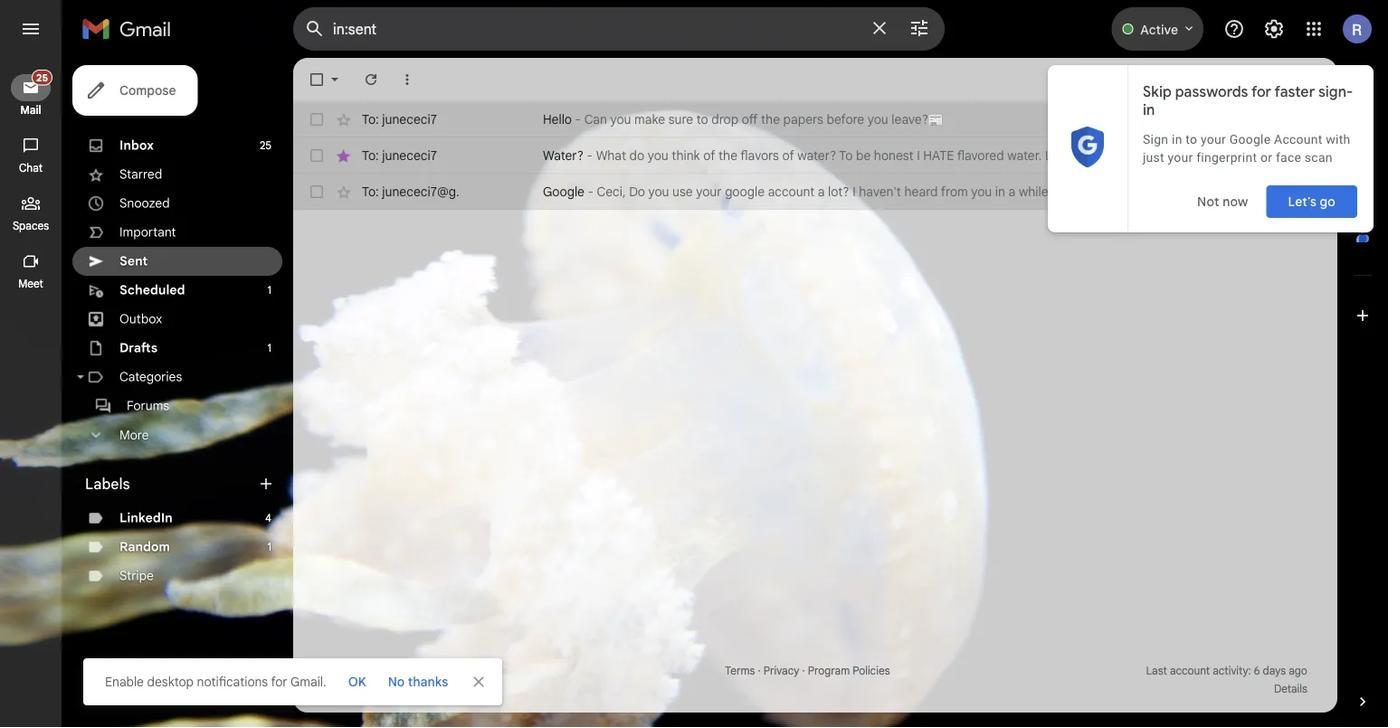 Task type: locate. For each thing, give the bounding box(es) containing it.
gb
[[332, 683, 346, 696], [375, 683, 390, 696]]

of right flavors
[[782, 148, 794, 163]]

1 horizontal spatial account
[[1170, 665, 1210, 678]]

leave?
[[892, 111, 929, 127]]

used
[[393, 683, 417, 696]]

to: junececi7 down more icon
[[362, 111, 437, 127]]

junececi7 down more icon
[[382, 111, 437, 127]]

- left what
[[587, 148, 593, 163]]

enable desktop notifications for gmail.
[[105, 674, 326, 690]]

1 vertical spatial to:
[[362, 148, 379, 163]]

the left flavors
[[719, 148, 738, 163]]

row down water?
[[293, 174, 1323, 210]]

1 horizontal spatial i
[[917, 148, 920, 163]]

of left '15'
[[349, 683, 359, 696]]

footer
[[293, 662, 1323, 699]]

from,
[[1211, 148, 1244, 163]]

i right lot?
[[853, 184, 856, 200]]

0 horizontal spatial i
[[853, 184, 856, 200]]

alert
[[29, 42, 1359, 706]]

· right privacy
[[802, 665, 805, 678]]

clear search image
[[862, 10, 898, 46]]

refresh image
[[362, 71, 380, 89]]

2 · from the left
[[802, 665, 805, 678]]

0 horizontal spatial ·
[[758, 665, 761, 678]]

to
[[839, 148, 853, 163]]

important link
[[119, 224, 176, 240]]

1 vertical spatial junececi7
[[382, 148, 437, 163]]

6
[[1254, 665, 1260, 678]]

thanks
[[408, 674, 448, 690]]

gb right '15'
[[375, 683, 390, 696]]

make
[[634, 111, 665, 127]]

to: junececi7 for hello
[[362, 111, 437, 127]]

to: junececi7
[[362, 111, 437, 127], [362, 148, 437, 163]]

labels heading
[[85, 475, 257, 493]]

settings image
[[1263, 18, 1285, 40]]

junececi7@g.
[[382, 184, 459, 200]]

0 vertical spatial 25
[[36, 71, 48, 84]]

junececi7
[[382, 111, 437, 127], [382, 148, 437, 163]]

to: junececi7 up to: junececi7@g.
[[362, 148, 437, 163]]

1 vertical spatial ruby
[[1169, 184, 1198, 200]]

1 for drafts
[[267, 342, 272, 355]]

linkedin
[[119, 510, 173, 526]]

1 vertical spatial account
[[1170, 665, 1210, 678]]

mail heading
[[0, 103, 62, 118]]

None checkbox
[[308, 71, 326, 89], [308, 110, 326, 129], [308, 71, 326, 89], [308, 110, 326, 129]]

4
[[1302, 149, 1309, 162], [265, 512, 272, 525]]

row down papers
[[293, 138, 1323, 174]]

- for - ceci, do you use your google account a lot? i haven't heard from you in a while! miss you. sincerely, ruby
[[588, 184, 594, 200]]

25
[[36, 71, 48, 84], [260, 139, 272, 152]]

main menu image
[[20, 18, 42, 40]]

a left lot?
[[818, 184, 825, 200]]

2 gb from the left
[[375, 683, 390, 696]]

notifications
[[197, 674, 268, 690]]

a right the in
[[1009, 184, 1016, 200]]

junececi7 up to: junececi7@g.
[[382, 148, 437, 163]]

row
[[293, 101, 1323, 138], [293, 138, 1323, 174], [293, 174, 1323, 210]]

details link
[[1274, 683, 1308, 696]]

1 horizontal spatial a
[[1009, 184, 1016, 200]]

1 vertical spatial to: junececi7
[[362, 148, 437, 163]]

heard
[[905, 184, 938, 200]]

account down water?
[[768, 184, 815, 200]]

1 a from the left
[[818, 184, 825, 200]]

know
[[1088, 148, 1118, 163]]

stripe link
[[119, 568, 154, 584]]

gmail.
[[290, 674, 326, 690]]

0 horizontal spatial gb
[[332, 683, 346, 696]]

1 vertical spatial 25
[[260, 139, 272, 152]]

1 horizontal spatial ·
[[802, 665, 805, 678]]

your
[[696, 184, 722, 200]]

0 vertical spatial account
[[768, 184, 815, 200]]

stripe
[[119, 568, 154, 584]]

account
[[768, 184, 815, 200], [1170, 665, 1210, 678]]

gmail image
[[81, 11, 180, 47]]

2 vertical spatial 1
[[267, 541, 272, 554]]

1 to: from the top
[[362, 111, 379, 127]]

more button
[[72, 421, 282, 450]]

- for - can you make sure to drop off the papers before you leave?
[[575, 111, 581, 127]]

navigation
[[0, 58, 63, 728]]

of right think
[[703, 148, 715, 163]]

📰 image
[[929, 113, 944, 128]]

gb left ok
[[332, 683, 346, 696]]

0 vertical spatial -
[[575, 111, 581, 127]]

1 vertical spatial 4
[[265, 512, 272, 525]]

inbox link
[[119, 138, 154, 153]]

last account activity: 6 days ago details
[[1146, 665, 1308, 696]]

None checkbox
[[308, 147, 326, 165], [308, 183, 326, 201], [308, 147, 326, 165], [308, 183, 326, 201]]

ruby
[[1247, 148, 1276, 163], [1169, 184, 1198, 200]]

account inside row
[[768, 184, 815, 200]]

chat heading
[[0, 161, 62, 176]]

i left the hate
[[917, 148, 920, 163]]

papers
[[783, 111, 823, 127]]

1 junececi7 from the top
[[382, 111, 437, 127]]

0 horizontal spatial account
[[768, 184, 815, 200]]

0 horizontal spatial of
[[349, 683, 359, 696]]

meet
[[18, 277, 43, 291]]

the
[[761, 111, 780, 127], [719, 148, 738, 163]]

forums
[[127, 398, 169, 414]]

main content containing to:
[[293, 58, 1338, 713]]

1 vertical spatial i
[[853, 184, 856, 200]]

chat
[[19, 162, 43, 175]]

the right off
[[761, 111, 780, 127]]

2 1 from the top
[[267, 342, 272, 355]]

- left ceci,
[[588, 184, 594, 200]]

- left can
[[575, 111, 581, 127]]

0 vertical spatial to: junececi7
[[362, 111, 437, 127]]

3 to: from the top
[[362, 184, 379, 200]]

0 horizontal spatial the
[[719, 148, 738, 163]]

to: junececi7 for water?
[[362, 148, 437, 163]]

categories link
[[119, 369, 182, 385]]

desktop
[[147, 674, 194, 690]]

terms link
[[725, 665, 755, 678]]

1 1 from the top
[[267, 284, 272, 297]]

outbox link
[[119, 311, 162, 327]]

a
[[818, 184, 825, 200], [1009, 184, 1016, 200]]

random
[[119, 539, 170, 555]]

account right last
[[1170, 665, 1210, 678]]

1 vertical spatial 1
[[267, 342, 272, 355]]

2 junececi7 from the top
[[382, 148, 437, 163]]

to:
[[362, 111, 379, 127], [362, 148, 379, 163], [362, 184, 379, 200]]

0 vertical spatial the
[[761, 111, 780, 127]]

1 horizontal spatial ruby
[[1247, 148, 1276, 163]]

you
[[610, 111, 631, 127], [868, 111, 889, 127], [648, 148, 669, 163], [1153, 148, 1173, 163], [648, 184, 669, 200], [971, 184, 992, 200]]

0 vertical spatial junececi7
[[382, 111, 437, 127]]

· right "terms" link
[[758, 665, 761, 678]]

ruby left 'oct'
[[1247, 148, 1276, 163]]

of
[[703, 148, 715, 163], [782, 148, 794, 163], [349, 683, 359, 696]]

to: down "refresh" "icon"
[[362, 111, 379, 127]]

0 vertical spatial 4
[[1302, 149, 1309, 162]]

1 horizontal spatial 4
[[1302, 149, 1309, 162]]

0 vertical spatial i
[[917, 148, 920, 163]]

0 vertical spatial 1
[[267, 284, 272, 297]]

drafts
[[119, 340, 158, 356]]

miss
[[1055, 184, 1081, 200]]

-
[[575, 111, 581, 127], [587, 148, 593, 163], [588, 184, 594, 200]]

to: for google
[[362, 184, 379, 200]]

0 horizontal spatial 4
[[265, 512, 272, 525]]

follow link to manage storage image
[[424, 681, 442, 699]]

lot?
[[828, 184, 850, 200]]

more
[[119, 427, 149, 443]]

navigation containing mail
[[0, 58, 63, 728]]

to: up to: junececi7@g.
[[362, 148, 379, 163]]

0 vertical spatial to:
[[362, 111, 379, 127]]

0.01
[[308, 683, 329, 696]]

do
[[629, 184, 645, 200]]

oct
[[1282, 149, 1300, 162]]

ruby down think!
[[1169, 184, 1198, 200]]

spaces heading
[[0, 219, 62, 234]]

0 horizontal spatial a
[[818, 184, 825, 200]]

off
[[742, 111, 758, 127]]

0 horizontal spatial 25
[[36, 71, 48, 84]]

what
[[596, 148, 626, 163]]

2 row from the top
[[293, 138, 1323, 174]]

i
[[917, 148, 920, 163], [853, 184, 856, 200]]

main content
[[293, 58, 1338, 713]]

tab list
[[1338, 58, 1388, 662]]

inbox
[[119, 138, 154, 153]]

1 to: junececi7 from the top
[[362, 111, 437, 127]]

3 1 from the top
[[267, 541, 272, 554]]

hate
[[923, 148, 954, 163]]

sep 29
[[1275, 185, 1309, 199]]

2 vertical spatial -
[[588, 184, 594, 200]]

row up water?
[[293, 101, 1323, 138]]

sent
[[119, 253, 148, 269]]

from
[[941, 184, 968, 200]]

advanced search options image
[[901, 10, 938, 46]]

drafts link
[[119, 340, 158, 356]]

2 vertical spatial to:
[[362, 184, 379, 200]]

1 horizontal spatial of
[[703, 148, 715, 163]]

to: left junececi7@g.
[[362, 184, 379, 200]]

account inside last account activity: 6 days ago details
[[1170, 665, 1210, 678]]

1 horizontal spatial gb
[[375, 683, 390, 696]]

details
[[1274, 683, 1308, 696]]

flavored
[[957, 148, 1004, 163]]

2 to: junececi7 from the top
[[362, 148, 437, 163]]



Task type: vqa. For each thing, say whether or not it's contained in the screenshot.
Meet
yes



Task type: describe. For each thing, give the bounding box(es) containing it.
Search in mail search field
[[293, 7, 945, 51]]

to: for hello
[[362, 111, 379, 127]]

0.01 gb of 15 gb used
[[308, 683, 417, 696]]

0 horizontal spatial ruby
[[1169, 184, 1198, 200]]

enable
[[105, 674, 144, 690]]

15
[[362, 683, 372, 696]]

labels
[[85, 475, 130, 493]]

be
[[856, 148, 871, 163]]

Search in mail text field
[[333, 20, 858, 38]]

policies
[[853, 665, 890, 678]]

activity:
[[1213, 665, 1251, 678]]

last
[[1146, 665, 1167, 678]]

oct 4
[[1282, 149, 1309, 162]]

water?
[[543, 148, 584, 163]]

sincerely,
[[1111, 184, 1166, 200]]

me
[[1067, 148, 1085, 163]]

terms · privacy · program policies
[[725, 665, 890, 678]]

1 horizontal spatial 25
[[260, 139, 272, 152]]

for
[[271, 674, 287, 690]]

29
[[1297, 185, 1309, 199]]

important
[[119, 224, 176, 240]]

1 vertical spatial -
[[587, 148, 593, 163]]

can
[[584, 111, 607, 127]]

google
[[725, 184, 765, 200]]

25 link
[[11, 70, 52, 101]]

you.
[[1084, 184, 1108, 200]]

in
[[995, 184, 1005, 200]]

1 for scheduled
[[267, 284, 272, 297]]

to: junececi7@g.
[[362, 184, 459, 200]]

25 inside navigation
[[36, 71, 48, 84]]

support image
[[1224, 18, 1245, 40]]

- ceci, do you use your google account a lot? i haven't heard from you in a while! miss you. sincerely, ruby
[[585, 184, 1198, 200]]

junececi7 for water?
[[382, 148, 437, 163]]

sure
[[669, 111, 693, 127]]

2 to: from the top
[[362, 148, 379, 163]]

while!
[[1019, 184, 1052, 200]]

compose button
[[72, 65, 198, 116]]

program policies link
[[808, 665, 890, 678]]

alert containing enable desktop notifications for gmail.
[[29, 42, 1359, 706]]

to
[[697, 111, 708, 127]]

junececi7 for hello
[[382, 111, 437, 127]]

1 vertical spatial the
[[719, 148, 738, 163]]

ok link
[[341, 666, 374, 699]]

flavors
[[741, 148, 779, 163]]

2 horizontal spatial of
[[782, 148, 794, 163]]

spaces
[[13, 219, 49, 233]]

scheduled link
[[119, 282, 185, 298]]

privacy link
[[764, 665, 800, 678]]

haven't
[[859, 184, 901, 200]]

linkedin link
[[119, 510, 173, 526]]

forums link
[[127, 398, 169, 414]]

4 inside row
[[1302, 149, 1309, 162]]

- can you make sure to drop off the papers before you leave?
[[572, 111, 929, 127]]

drop
[[712, 111, 739, 127]]

no thanks link
[[381, 666, 455, 699]]

water?
[[798, 148, 837, 163]]

mail
[[20, 104, 41, 117]]

😙 image
[[1198, 185, 1213, 200]]

starred link
[[119, 167, 162, 182]]

sent link
[[119, 253, 148, 269]]

outbox
[[119, 311, 162, 327]]

1 gb from the left
[[332, 683, 346, 696]]

water? - what do you think of the flavors of water? to be honest i hate flavored water. let me know what you think! from, ruby
[[543, 148, 1276, 163]]

random link
[[119, 539, 170, 555]]

1 for random
[[267, 541, 272, 554]]

use
[[673, 184, 693, 200]]

ok
[[348, 674, 366, 690]]

snoozed
[[119, 195, 170, 211]]

search in mail image
[[299, 13, 331, 45]]

of inside footer
[[349, 683, 359, 696]]

meet heading
[[0, 277, 62, 291]]

3 row from the top
[[293, 174, 1323, 210]]

scheduled
[[119, 282, 185, 298]]

think!
[[1177, 148, 1208, 163]]

starred
[[119, 167, 162, 182]]

toggle split pane mode image
[[1272, 71, 1291, 89]]

program
[[808, 665, 850, 678]]

google
[[543, 184, 585, 200]]

privacy
[[764, 665, 800, 678]]

compose
[[119, 82, 176, 98]]

water.
[[1008, 148, 1042, 163]]

sep
[[1275, 185, 1294, 199]]

ago
[[1289, 665, 1308, 678]]

1 row from the top
[[293, 101, 1323, 138]]

no thanks
[[388, 674, 448, 690]]

hello
[[543, 111, 572, 127]]

no
[[388, 674, 405, 690]]

2 a from the left
[[1009, 184, 1016, 200]]

snoozed link
[[119, 195, 170, 211]]

categories
[[119, 369, 182, 385]]

more image
[[398, 71, 416, 89]]

do
[[630, 148, 645, 163]]

footer containing terms
[[293, 662, 1323, 699]]

1 · from the left
[[758, 665, 761, 678]]

before
[[827, 111, 865, 127]]

1 horizontal spatial the
[[761, 111, 780, 127]]

think
[[672, 148, 700, 163]]

terms
[[725, 665, 755, 678]]

0 vertical spatial ruby
[[1247, 148, 1276, 163]]



